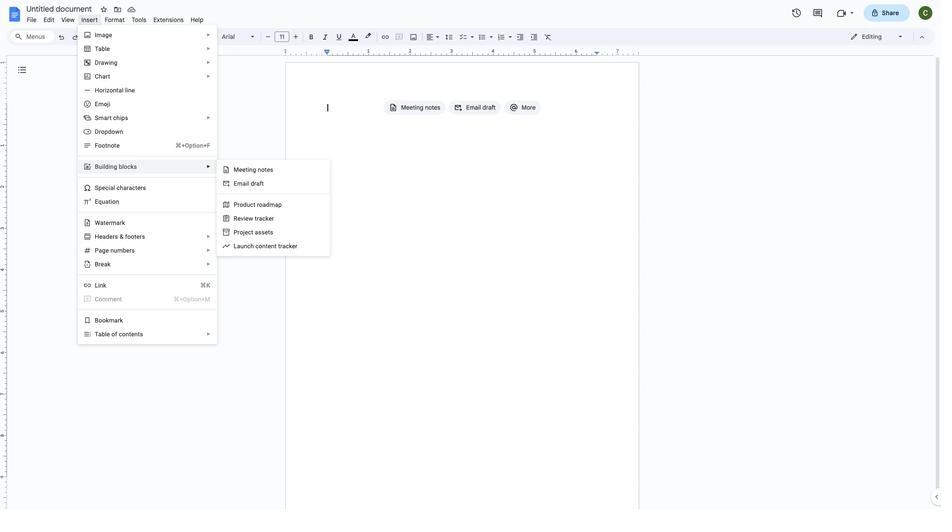 Task type: vqa. For each thing, say whether or not it's contained in the screenshot.


Task type: describe. For each thing, give the bounding box(es) containing it.
b for u
[[95, 164, 99, 170]]

dropdown 6 element
[[95, 128, 126, 135]]

left margin image
[[286, 49, 330, 55]]

p roject assets
[[234, 229, 273, 236]]

footers
[[125, 234, 145, 240]]

able
[[98, 45, 110, 52]]

blocks
[[119, 164, 137, 170]]

⌘+option+f
[[175, 142, 210, 149]]

l ink
[[95, 282, 106, 289]]

insert menu item
[[78, 15, 101, 25]]

eview
[[238, 215, 253, 222]]

roject
[[238, 229, 253, 236]]

table of contents s element
[[95, 331, 146, 338]]

roadmap
[[257, 202, 282, 208]]

horizontal line r element
[[95, 87, 138, 94]]

ilding
[[102, 164, 117, 170]]

i
[[95, 32, 97, 38]]

of
[[112, 331, 117, 338]]

line
[[125, 87, 135, 94]]

mode and view toolbar
[[844, 28, 929, 45]]

page numbers g element
[[95, 247, 137, 254]]

help
[[191, 16, 204, 24]]

► for d rawing
[[206, 60, 211, 65]]

i mage
[[95, 32, 112, 38]]

insert image image
[[409, 31, 418, 43]]

checklist menu image
[[468, 31, 474, 34]]

menu containing i
[[57, 25, 217, 510]]

menu containing m
[[217, 160, 330, 256]]

ment
[[108, 296, 122, 303]]

numbers
[[110, 247, 135, 254]]

Rename text field
[[23, 3, 97, 14]]

► for ilding blocks
[[206, 164, 211, 169]]

0 vertical spatial tracker
[[255, 215, 274, 222]]

► for h eaders & footers
[[206, 234, 211, 239]]

1
[[284, 48, 287, 54]]

building blocks u element
[[95, 164, 140, 170]]

Star checkbox
[[98, 3, 110, 16]]

d
[[95, 59, 99, 66]]

chips
[[113, 115, 128, 122]]

pa
[[95, 247, 102, 254]]

content for s
[[119, 331, 140, 338]]

main toolbar
[[54, 0, 555, 408]]

emoji
[[95, 101, 110, 108]]

izontal
[[105, 87, 124, 94]]

foot
[[95, 142, 107, 149]]

highlight color image
[[363, 31, 373, 41]]

menu bar inside menu bar banner
[[23, 11, 207, 26]]

m
[[102, 296, 108, 303]]

image i element
[[95, 32, 115, 38]]

top margin image
[[0, 63, 6, 106]]

meeting notes m element
[[234, 167, 276, 173]]

ink
[[98, 282, 106, 289]]

insert
[[81, 16, 98, 24]]

e
[[106, 247, 109, 254]]

brea k
[[95, 261, 111, 268]]

d
[[251, 180, 254, 187]]

edit
[[44, 16, 54, 24]]

tools menu item
[[128, 15, 150, 25]]

duct
[[243, 202, 255, 208]]

Menus field
[[11, 31, 54, 43]]

smart chips
[[95, 115, 128, 122]]

c
[[105, 185, 109, 192]]

table of content s
[[95, 331, 143, 338]]

⌘k
[[200, 282, 210, 289]]

h
[[95, 234, 99, 240]]

ho r izontal line
[[95, 87, 135, 94]]

editing button
[[844, 30, 910, 43]]

project assets p element
[[234, 229, 276, 236]]

bottom margin image
[[0, 475, 6, 510]]

view
[[61, 16, 75, 24]]

font list. arial selected. option
[[222, 31, 246, 43]]

dropdown
[[95, 128, 123, 135]]

e quation
[[95, 199, 119, 205]]

product roadmap o element
[[234, 202, 284, 208]]

n
[[107, 142, 111, 149]]

smart
[[95, 115, 112, 122]]

characters
[[117, 185, 146, 192]]

tools
[[132, 16, 146, 24]]

b for ookmark
[[95, 317, 99, 324]]

headers & footers h element
[[95, 234, 148, 240]]

⌘+option+m element
[[163, 295, 210, 304]]

pr
[[234, 202, 240, 208]]

m eeting notes
[[234, 167, 273, 173]]

email
[[234, 180, 249, 187]]

spe
[[95, 185, 105, 192]]

pr o duct roadmap
[[234, 202, 282, 208]]

footnote n element
[[95, 142, 122, 149]]

Font size field
[[275, 32, 293, 42]]

comment m element
[[95, 296, 125, 303]]

right margin image
[[595, 49, 638, 55]]

extensions
[[153, 16, 184, 24]]

p
[[234, 229, 238, 236]]

format
[[105, 16, 125, 24]]

view menu item
[[58, 15, 78, 25]]

application containing share
[[0, 0, 941, 510]]

1 vertical spatial tracker
[[278, 243, 297, 250]]



Task type: locate. For each thing, give the bounding box(es) containing it.
⌘k element
[[190, 282, 210, 290]]

notes
[[258, 167, 273, 173]]

menu bar banner
[[0, 0, 941, 510]]

share
[[882, 9, 899, 17]]

format menu item
[[101, 15, 128, 25]]

content right 'of'
[[119, 331, 140, 338]]

0 vertical spatial l
[[234, 243, 237, 250]]

►
[[206, 32, 211, 37], [206, 46, 211, 51], [206, 60, 211, 65], [206, 74, 211, 79], [206, 115, 211, 120], [206, 164, 211, 169], [206, 234, 211, 239], [206, 248, 211, 253], [206, 262, 211, 267], [206, 332, 211, 337]]

10 ► from the top
[[206, 332, 211, 337]]

⌘+option+f element
[[165, 141, 210, 150]]

l down p
[[234, 243, 237, 250]]

3 ► from the top
[[206, 60, 211, 65]]

b up the table
[[95, 317, 99, 324]]

r
[[103, 87, 105, 94]]

8 ► from the top
[[206, 248, 211, 253]]

6 ► from the top
[[206, 164, 211, 169]]

1 b from the top
[[95, 164, 99, 170]]

table
[[95, 331, 110, 338]]

text color image
[[349, 31, 358, 41]]

m
[[234, 167, 239, 173]]

ote
[[111, 142, 120, 149]]

menu bar
[[23, 11, 207, 26]]

1 vertical spatial b
[[95, 317, 99, 324]]

b ookmark
[[95, 317, 123, 324]]

ookmark
[[99, 317, 123, 324]]

► for brea k
[[206, 262, 211, 267]]

watermark
[[95, 220, 125, 227]]

0 horizontal spatial tracker
[[255, 215, 274, 222]]

l up co
[[95, 282, 98, 289]]

drawing d element
[[95, 59, 120, 66]]

u
[[99, 164, 102, 170]]

1 ► from the top
[[206, 32, 211, 37]]

quation
[[98, 199, 119, 205]]

r eview tracker
[[234, 215, 274, 222]]

file
[[27, 16, 37, 24]]

rawing
[[99, 59, 117, 66]]

menu item containing co
[[84, 295, 210, 304]]

l
[[234, 243, 237, 250], [95, 282, 98, 289]]

► for table of content s
[[206, 332, 211, 337]]

raft
[[254, 180, 264, 187]]

aunch
[[237, 243, 254, 250]]

► for e numbers
[[206, 248, 211, 253]]

file menu item
[[23, 15, 40, 25]]

line & paragraph spacing image
[[444, 31, 454, 43]]

t able
[[95, 45, 110, 52]]

1 horizontal spatial tracker
[[278, 243, 297, 250]]

0 horizontal spatial content
[[119, 331, 140, 338]]

&
[[120, 234, 124, 240]]

bulleted list menu image
[[487, 31, 493, 34]]

chart q element
[[95, 73, 113, 80]]

smart chips z element
[[95, 115, 131, 122]]

s
[[140, 331, 143, 338]]

special characters c element
[[95, 185, 149, 192]]

7 ► from the top
[[206, 234, 211, 239]]

r
[[234, 215, 238, 222]]

2 b from the top
[[95, 317, 99, 324]]

g
[[102, 247, 106, 254]]

► for t able
[[206, 46, 211, 51]]

l for ink
[[95, 282, 98, 289]]

9 ► from the top
[[206, 262, 211, 267]]

0 vertical spatial content
[[256, 243, 277, 250]]

foot n ote
[[95, 142, 120, 149]]

bookmark b element
[[95, 317, 126, 324]]

1 horizontal spatial l
[[234, 243, 237, 250]]

► for i mage
[[206, 32, 211, 37]]

chart
[[95, 73, 110, 80]]

menu bar containing file
[[23, 11, 207, 26]]

menu
[[57, 25, 217, 510], [217, 160, 330, 256]]

share button
[[864, 4, 910, 22]]

ial
[[109, 185, 115, 192]]

content down assets on the left top of the page
[[256, 243, 277, 250]]

review tracker r element
[[234, 215, 277, 222]]

0 vertical spatial b
[[95, 164, 99, 170]]

spe c ial characters
[[95, 185, 146, 192]]

eeting
[[239, 167, 256, 173]]

link l element
[[95, 282, 109, 289]]

ho
[[95, 87, 103, 94]]

content
[[256, 243, 277, 250], [119, 331, 140, 338]]

brea
[[95, 261, 107, 268]]

0 horizontal spatial l
[[95, 282, 98, 289]]

co
[[95, 296, 102, 303]]

d rawing
[[95, 59, 117, 66]]

application
[[0, 0, 941, 510]]

1 vertical spatial l
[[95, 282, 98, 289]]

2 ► from the top
[[206, 46, 211, 51]]

table t element
[[95, 45, 113, 52]]

e
[[95, 199, 98, 205]]

b left ilding
[[95, 164, 99, 170]]

pa g e numbers
[[95, 247, 135, 254]]

email draft d element
[[234, 180, 266, 187]]

content for tracker
[[256, 243, 277, 250]]

t
[[95, 45, 98, 52]]

launch content tracker l element
[[234, 243, 300, 250]]

menu item
[[84, 295, 210, 304]]

o
[[240, 202, 243, 208]]

Font size text field
[[275, 32, 289, 42]]

co m ment
[[95, 296, 122, 303]]

b u ilding blocks
[[95, 164, 137, 170]]

menu item inside menu
[[84, 295, 210, 304]]

equation e element
[[95, 199, 122, 205]]

edit menu item
[[40, 15, 58, 25]]

email d raft
[[234, 180, 264, 187]]

k
[[107, 261, 111, 268]]

5 ► from the top
[[206, 115, 211, 120]]

b
[[95, 164, 99, 170], [95, 317, 99, 324]]

4 ► from the top
[[206, 74, 211, 79]]

assets
[[255, 229, 273, 236]]

⌘+option+m
[[173, 296, 210, 303]]

h eaders & footers
[[95, 234, 145, 240]]

l for aunch
[[234, 243, 237, 250]]

tracker
[[255, 215, 274, 222], [278, 243, 297, 250]]

break k element
[[95, 261, 113, 268]]

mage
[[97, 32, 112, 38]]

arial
[[222, 33, 235, 41]]

l aunch content tracker
[[234, 243, 297, 250]]

editing
[[862, 33, 882, 41]]

watermark j element
[[95, 220, 128, 227]]

eaders
[[99, 234, 118, 240]]

extensions menu item
[[150, 15, 187, 25]]

1 horizontal spatial content
[[256, 243, 277, 250]]

1 vertical spatial content
[[119, 331, 140, 338]]

emoji 7 element
[[95, 101, 113, 108]]

help menu item
[[187, 15, 207, 25]]



